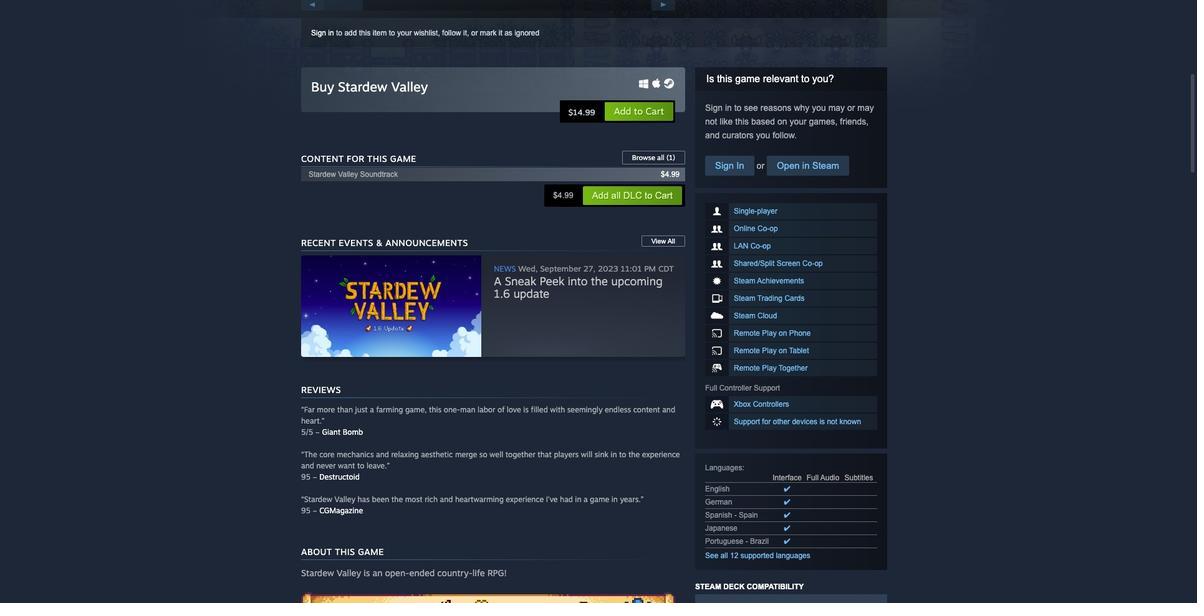 Task type: vqa. For each thing, say whether or not it's contained in the screenshot.
aesthetic at the bottom left of page
yes



Task type: describe. For each thing, give the bounding box(es) containing it.
remote play on tablet link
[[705, 343, 877, 359]]

a sneak peek into the upcoming 1.6 update
[[494, 274, 663, 300]]

xbox controllers
[[734, 400, 789, 409]]

destructoid
[[319, 472, 360, 482]]

pm
[[644, 264, 656, 274]]

add for add to cart
[[614, 105, 631, 117]]

one-
[[444, 405, 460, 414]]

steam for cloud
[[734, 312, 755, 320]]

1 vertical spatial game
[[358, 547, 384, 557]]

into
[[568, 274, 588, 288]]

&
[[376, 238, 383, 248]]

remote for remote play on phone
[[734, 329, 760, 338]]

– inside "the core mechanics and relaxing aesthetic merge so well together that players will sink in to the experience and never want to leave." 95 – destructoid
[[313, 472, 317, 482]]

browse
[[632, 153, 655, 162]]

11:01 pm cdt
[[621, 264, 674, 274]]

not inside sign in to see reasons why you may or may not like this based on your games, friends, and curators you follow.
[[705, 117, 717, 127]]

add
[[344, 29, 357, 37]]

been
[[372, 495, 389, 504]]

rich
[[425, 495, 438, 504]]

lan co-op link
[[705, 238, 877, 254]]

xbox
[[734, 400, 751, 409]]

op for online co-op
[[770, 224, 778, 233]]

0 vertical spatial game
[[390, 153, 416, 164]]

✔ for portuguese - brazil
[[784, 537, 790, 546]]

than
[[337, 405, 353, 414]]

1.6
[[494, 287, 510, 300]]

sign in to see reasons why you may or may not like this based on your games, friends, and curators you follow.
[[705, 103, 874, 140]]

all for see
[[720, 552, 728, 560]]

to inside sign in to see reasons why you may or may not like this based on your games, friends, and curators you follow.
[[734, 103, 742, 113]]

cards
[[785, 294, 804, 303]]

just
[[355, 405, 368, 414]]

in right open
[[802, 160, 810, 171]]

reviews
[[301, 384, 341, 395]]

japanese
[[705, 524, 738, 533]]

1 horizontal spatial this
[[367, 153, 387, 164]]

merge
[[455, 450, 477, 459]]

a inside "stardew valley has been the most rich and heartwarming experience i've had in a game in years." 95 – cgmagazine
[[583, 495, 588, 504]]

to right item
[[389, 29, 395, 37]]

- for spanish
[[734, 511, 737, 520]]

love
[[507, 405, 521, 414]]

3 play from the top
[[762, 364, 777, 373]]

sign for sign in to add this item to your wishlist, follow it, or mark it as ignored
[[311, 29, 326, 37]]

steam cloud
[[734, 312, 777, 320]]

content
[[633, 405, 660, 414]]

steam trading cards link
[[705, 291, 877, 307]]

content
[[301, 153, 344, 164]]

support for other devices is not known
[[734, 418, 861, 426]]

or inside sign in to see reasons why you may or may not like this based on your games, friends, and curators you follow.
[[847, 103, 855, 113]]

farming
[[376, 405, 403, 414]]

bomb
[[343, 428, 363, 437]]

in inside "the core mechanics and relaxing aesthetic merge so well together that players will sink in to the experience and never want to leave." 95 – destructoid
[[611, 450, 617, 459]]

stardew for stardew valley is an open-ended country-life rpg!
[[301, 568, 334, 578]]

devices
[[792, 418, 817, 426]]

stardew for stardew valley soundtrack
[[309, 170, 336, 179]]

wed, september 27, 2023
[[518, 264, 618, 274]]

add for add all dlc to cart
[[592, 190, 609, 201]]

1 vertical spatial full
[[807, 474, 819, 483]]

steam for achievements
[[734, 277, 755, 286]]

trading
[[757, 294, 782, 303]]

remote play together
[[734, 364, 808, 373]]

0 vertical spatial stardew
[[338, 79, 388, 95]]

destructoid link
[[319, 472, 360, 482]]

it
[[499, 29, 502, 37]]

follow
[[442, 29, 461, 37]]

add all dlc to cart link
[[582, 186, 683, 206]]

remote play on phone link
[[705, 325, 877, 342]]

– inside "far more than just a farming game, this one-man labor of love is filled with seemingly endless content and heart." 5/5 – giant bomb
[[315, 428, 320, 437]]

(1)
[[666, 153, 675, 162]]

0 horizontal spatial your
[[397, 29, 412, 37]]

brazil
[[750, 537, 769, 546]]

"stardew
[[301, 495, 332, 504]]

to right dlc at the top right of page
[[645, 190, 652, 201]]

ignored
[[514, 29, 539, 37]]

sign in link
[[311, 29, 334, 37]]

12
[[730, 552, 738, 560]]

"far more than just a farming game, this one-man labor of love is filled with seemingly endless content and heart." 5/5 – giant bomb
[[301, 405, 675, 437]]

single-player link
[[705, 203, 877, 219]]

compatibility
[[747, 583, 804, 592]]

languages
[[776, 552, 810, 560]]

recent
[[301, 238, 336, 248]]

1 vertical spatial you
[[756, 130, 770, 140]]

co- for lan
[[750, 242, 762, 251]]

steam achievements link
[[705, 273, 877, 289]]

$14.99
[[568, 107, 595, 117]]

most
[[405, 495, 423, 504]]

browse all (1)
[[632, 153, 675, 162]]

this inside "far more than just a farming game, this one-man labor of love is filled with seemingly endless content and heart." 5/5 – giant bomb
[[429, 405, 442, 414]]

✔ for spanish - spain
[[784, 511, 790, 520]]

friends,
[[840, 117, 869, 127]]

1 may from the left
[[828, 103, 845, 113]]

german
[[705, 498, 732, 507]]

news
[[494, 264, 516, 274]]

remote for remote play on tablet
[[734, 347, 760, 355]]

mechanics
[[337, 450, 374, 459]]

full controller support
[[705, 384, 780, 393]]

single-
[[734, 207, 757, 216]]

0 vertical spatial support
[[754, 384, 780, 393]]

in right had
[[575, 495, 581, 504]]

valley for is
[[337, 568, 361, 578]]

1 vertical spatial cart
[[655, 190, 673, 201]]

announcements
[[385, 238, 468, 248]]

in left years."
[[611, 495, 618, 504]]

in inside sign in to see reasons why you may or may not like this based on your games, friends, and curators you follow.
[[725, 103, 732, 113]]

sign in to add this item to your wishlist, follow it, or mark it as ignored
[[311, 29, 539, 37]]

why
[[794, 103, 809, 113]]

and up leave."
[[376, 450, 389, 459]]

rpg!
[[487, 568, 507, 578]]

you?
[[812, 74, 834, 84]]

to left you? at the top
[[801, 74, 809, 84]]

valley for has
[[335, 495, 355, 504]]

see
[[744, 103, 758, 113]]

country-
[[437, 568, 472, 578]]

this inside sign in to see reasons why you may or may not like this based on your games, friends, and curators you follow.
[[735, 117, 749, 127]]

add to cart
[[614, 105, 664, 117]]

open in steam link
[[767, 156, 849, 176]]

2 vertical spatial or
[[754, 161, 767, 171]]

11:01
[[621, 264, 642, 274]]

languages
[[705, 464, 742, 473]]

– inside "stardew valley has been the most rich and heartwarming experience i've had in a game in years." 95 – cgmagazine
[[313, 506, 317, 515]]

game inside "stardew valley has been the most rich and heartwarming experience i've had in a game in years." 95 – cgmagazine
[[590, 495, 609, 504]]

95 inside "stardew valley has been the most rich and heartwarming experience i've had in a game in years." 95 – cgmagazine
[[301, 506, 311, 515]]

controller
[[719, 384, 752, 393]]

on inside sign in to see reasons why you may or may not like this based on your games, friends, and curators you follow.
[[777, 117, 787, 127]]

experience inside "the core mechanics and relaxing aesthetic merge so well together that players will sink in to the experience and never want to leave." 95 – destructoid
[[642, 450, 680, 459]]

this right 'add'
[[359, 29, 371, 37]]

endless
[[605, 405, 631, 414]]

wed,
[[518, 264, 538, 274]]

add to cart link
[[604, 102, 674, 122]]

valley down the sign in to add this item to your wishlist, follow it, or mark it as ignored
[[391, 79, 428, 95]]

single-player
[[734, 207, 777, 216]]

seemingly
[[567, 405, 603, 414]]



Task type: locate. For each thing, give the bounding box(es) containing it.
0 vertical spatial this
[[367, 153, 387, 164]]

0 horizontal spatial game
[[590, 495, 609, 504]]

1 vertical spatial or
[[847, 103, 855, 113]]

1 vertical spatial the
[[628, 450, 640, 459]]

all
[[668, 238, 675, 245]]

to left 'add'
[[336, 29, 342, 37]]

1 vertical spatial op
[[762, 242, 771, 251]]

1 vertical spatial $4.99
[[553, 191, 573, 200]]

sign left in
[[715, 160, 734, 171]]

0 horizontal spatial not
[[705, 117, 717, 127]]

2 horizontal spatial the
[[628, 450, 640, 459]]

2 horizontal spatial or
[[847, 103, 855, 113]]

of
[[497, 405, 505, 414]]

co- inside 'link'
[[802, 259, 814, 268]]

cart right dlc at the top right of page
[[655, 190, 673, 201]]

3 remote from the top
[[734, 364, 760, 373]]

✔ for japanese
[[784, 524, 790, 533]]

and down like
[[705, 130, 720, 140]]

online co-op link
[[705, 221, 877, 237]]

is inside "far more than just a farming game, this one-man labor of love is filled with seemingly endless content and heart." 5/5 – giant bomb
[[523, 405, 529, 414]]

1 vertical spatial game
[[590, 495, 609, 504]]

2 vertical spatial –
[[313, 506, 317, 515]]

4 ✔ from the top
[[784, 524, 790, 533]]

content for this game
[[301, 153, 416, 164]]

the right 'been'
[[391, 495, 403, 504]]

and
[[705, 130, 720, 140], [662, 405, 675, 414], [376, 450, 389, 459], [301, 461, 314, 471], [440, 495, 453, 504]]

or right in
[[754, 161, 767, 171]]

all for add
[[611, 190, 621, 201]]

spanish - spain
[[705, 511, 758, 520]]

mark
[[480, 29, 497, 37]]

in up like
[[725, 103, 732, 113]]

– down "stardew
[[313, 506, 317, 515]]

op right screen
[[814, 259, 823, 268]]

is right the love
[[523, 405, 529, 414]]

on up follow.
[[777, 117, 787, 127]]

sign for sign in
[[715, 160, 734, 171]]

stardew down about
[[301, 568, 334, 578]]

- for portuguese
[[745, 537, 748, 546]]

1 horizontal spatial $4.99
[[661, 170, 680, 179]]

for
[[762, 418, 771, 426]]

not left known
[[827, 418, 837, 426]]

phone
[[789, 329, 811, 338]]

sign in
[[715, 160, 744, 171]]

this right is
[[717, 74, 732, 84]]

steam right open
[[812, 160, 839, 171]]

0 vertical spatial –
[[315, 428, 320, 437]]

play inside "link"
[[762, 347, 777, 355]]

on for tablet
[[779, 347, 787, 355]]

is right devices
[[819, 418, 825, 426]]

to down mechanics
[[357, 461, 364, 471]]

see all 12 supported languages link
[[705, 552, 810, 560]]

op
[[770, 224, 778, 233], [762, 242, 771, 251], [814, 259, 823, 268]]

sign up like
[[705, 103, 723, 113]]

co- right screen
[[802, 259, 814, 268]]

valley up cgmagazine link at left bottom
[[335, 495, 355, 504]]

support for other devices is not known link
[[705, 414, 877, 430]]

on for phone
[[779, 329, 787, 338]]

your left wishlist,
[[397, 29, 412, 37]]

cgmagazine
[[319, 506, 363, 515]]

this up soundtrack
[[367, 153, 387, 164]]

2 may from the left
[[857, 103, 874, 113]]

the for a sneak peek into the upcoming 1.6 update
[[591, 274, 608, 288]]

1 vertical spatial on
[[779, 329, 787, 338]]

all left (1)
[[657, 153, 664, 162]]

filled
[[531, 405, 548, 414]]

0 horizontal spatial a
[[370, 405, 374, 414]]

1 vertical spatial 95
[[301, 506, 311, 515]]

valley for soundtrack
[[338, 170, 358, 179]]

1 vertical spatial all
[[611, 190, 621, 201]]

"far
[[301, 405, 315, 414]]

is this game relevant to you?
[[706, 74, 834, 84]]

1 vertical spatial –
[[313, 472, 317, 482]]

0 horizontal spatial is
[[364, 568, 370, 578]]

years."
[[620, 495, 644, 504]]

1 vertical spatial your
[[790, 117, 807, 127]]

the for "stardew valley has been the most rich and heartwarming experience i've had in a game in years." 95 – cgmagazine
[[391, 495, 403, 504]]

0 vertical spatial $4.99
[[661, 170, 680, 179]]

0 vertical spatial sign
[[311, 29, 326, 37]]

as
[[504, 29, 512, 37]]

view all
[[651, 238, 675, 245]]

5 ✔ from the top
[[784, 537, 790, 546]]

0 horizontal spatial may
[[828, 103, 845, 113]]

stardew right the buy
[[338, 79, 388, 95]]

op inside lan co-op link
[[762, 242, 771, 251]]

the down "2023"
[[591, 274, 608, 288]]

0 vertical spatial or
[[471, 29, 478, 37]]

on left phone
[[779, 329, 787, 338]]

core
[[319, 450, 334, 459]]

known
[[839, 418, 861, 426]]

5/5
[[301, 428, 313, 437]]

play down 'remote play on tablet'
[[762, 364, 777, 373]]

remote for remote play together
[[734, 364, 760, 373]]

1 ✔ from the top
[[784, 485, 790, 494]]

1 vertical spatial sign
[[705, 103, 723, 113]]

i've
[[546, 495, 558, 504]]

or right 'it,'
[[471, 29, 478, 37]]

2 vertical spatial is
[[364, 568, 370, 578]]

1 vertical spatial support
[[734, 418, 760, 426]]

0 horizontal spatial full
[[705, 384, 717, 393]]

cdt
[[658, 264, 674, 274]]

lan co-op
[[734, 242, 771, 251]]

stardew
[[338, 79, 388, 95], [309, 170, 336, 179], [301, 568, 334, 578]]

1 vertical spatial remote
[[734, 347, 760, 355]]

op for lan co-op
[[762, 242, 771, 251]]

other
[[773, 418, 790, 426]]

0 vertical spatial full
[[705, 384, 717, 393]]

buy stardew valley
[[311, 79, 428, 95]]

that
[[538, 450, 552, 459]]

steam down shared/split
[[734, 277, 755, 286]]

to right sink
[[619, 450, 626, 459]]

valley down for on the left of page
[[338, 170, 358, 179]]

0 vertical spatial not
[[705, 117, 717, 127]]

0 vertical spatial you
[[812, 103, 826, 113]]

reasons
[[760, 103, 791, 113]]

together
[[779, 364, 808, 373]]

remote inside "link"
[[734, 347, 760, 355]]

together
[[505, 450, 535, 459]]

screen
[[777, 259, 800, 268]]

remote up remote play together
[[734, 347, 760, 355]]

sign for sign in to see reasons why you may or may not like this based on your games, friends, and curators you follow.
[[705, 103, 723, 113]]

play up 'remote play on tablet'
[[762, 329, 777, 338]]

and inside sign in to see reasons why you may or may not like this based on your games, friends, and curators you follow.
[[705, 130, 720, 140]]

in right sink
[[611, 450, 617, 459]]

you up games,
[[812, 103, 826, 113]]

online co-op
[[734, 224, 778, 233]]

this right about
[[335, 547, 355, 557]]

1 vertical spatial experience
[[506, 495, 544, 504]]

you down based at top
[[756, 130, 770, 140]]

will
[[581, 450, 592, 459]]

:
[[742, 464, 744, 473]]

2 vertical spatial stardew
[[301, 568, 334, 578]]

valley inside "stardew valley has been the most rich and heartwarming experience i've had in a game in years." 95 – cgmagazine
[[335, 495, 355, 504]]

95 down "stardew
[[301, 506, 311, 515]]

it,
[[463, 29, 469, 37]]

english
[[705, 485, 730, 494]]

may up friends,
[[857, 103, 874, 113]]

1 horizontal spatial game
[[735, 74, 760, 84]]

co- for online
[[757, 224, 770, 233]]

2 vertical spatial all
[[720, 552, 728, 560]]

experience inside "stardew valley has been the most rich and heartwarming experience i've had in a game in years." 95 – cgmagazine
[[506, 495, 544, 504]]

update
[[513, 287, 549, 300]]

add inside add all dlc to cart link
[[592, 190, 609, 201]]

1 horizontal spatial a
[[583, 495, 588, 504]]

steam left cloud
[[734, 312, 755, 320]]

this left one- at bottom
[[429, 405, 442, 414]]

your inside sign in to see reasons why you may or may not like this based on your games, friends, and curators you follow.
[[790, 117, 807, 127]]

0 horizontal spatial this
[[335, 547, 355, 557]]

your down why at the right of the page
[[790, 117, 807, 127]]

play for tablet
[[762, 347, 777, 355]]

add all dlc to cart
[[592, 190, 673, 201]]

op down the online co-op
[[762, 242, 771, 251]]

1 horizontal spatial is
[[523, 405, 529, 414]]

add inside add to cart link
[[614, 105, 631, 117]]

xbox controllers link
[[705, 397, 877, 413]]

0 horizontal spatial all
[[611, 190, 621, 201]]

the right sink
[[628, 450, 640, 459]]

support up controllers
[[754, 384, 780, 393]]

cgmagazine link
[[319, 506, 363, 515]]

stardew down the 'content'
[[309, 170, 336, 179]]

and inside "far more than just a farming game, this one-man labor of love is filled with seemingly endless content and heart." 5/5 – giant bomb
[[662, 405, 675, 414]]

in left 'add'
[[328, 29, 334, 37]]

1 horizontal spatial add
[[614, 105, 631, 117]]

see all 12 supported languages
[[705, 552, 810, 560]]

wishlist,
[[414, 29, 440, 37]]

1 play from the top
[[762, 329, 777, 338]]

1 horizontal spatial may
[[857, 103, 874, 113]]

the inside a sneak peek into the upcoming 1.6 update
[[591, 274, 608, 288]]

all
[[657, 153, 664, 162], [611, 190, 621, 201], [720, 552, 728, 560]]

controllers
[[753, 400, 789, 409]]

1 horizontal spatial your
[[790, 117, 807, 127]]

0 horizontal spatial -
[[734, 511, 737, 520]]

– down never
[[313, 472, 317, 482]]

0 vertical spatial cart
[[646, 105, 664, 117]]

sign inside sign in to see reasons why you may or may not like this based on your games, friends, and curators you follow.
[[705, 103, 723, 113]]

remote down steam cloud
[[734, 329, 760, 338]]

2 vertical spatial co-
[[802, 259, 814, 268]]

remote play on tablet
[[734, 347, 809, 355]]

0 horizontal spatial game
[[358, 547, 384, 557]]

supported
[[740, 552, 774, 560]]

to up browse
[[634, 105, 643, 117]]

players
[[554, 450, 579, 459]]

– right 5/5
[[315, 428, 320, 437]]

1 vertical spatial play
[[762, 347, 777, 355]]

add right $14.99
[[614, 105, 631, 117]]

0 vertical spatial on
[[777, 117, 787, 127]]

0 horizontal spatial experience
[[506, 495, 544, 504]]

all left 12
[[720, 552, 728, 560]]

a inside "far more than just a farming game, this one-man labor of love is filled with seemingly endless content and heart." 5/5 – giant bomb
[[370, 405, 374, 414]]

and down '"the'
[[301, 461, 314, 471]]

sign left 'add'
[[311, 29, 326, 37]]

play up remote play together
[[762, 347, 777, 355]]

and right rich
[[440, 495, 453, 504]]

1 vertical spatial a
[[583, 495, 588, 504]]

0 vertical spatial remote
[[734, 329, 760, 338]]

steam for deck
[[695, 583, 721, 592]]

2 vertical spatial on
[[779, 347, 787, 355]]

2 vertical spatial remote
[[734, 364, 760, 373]]

is inside support for other devices is not known link
[[819, 418, 825, 426]]

1 horizontal spatial game
[[390, 153, 416, 164]]

relaxing
[[391, 450, 419, 459]]

0 vertical spatial all
[[657, 153, 664, 162]]

0 vertical spatial co-
[[757, 224, 770, 233]]

remote up the full controller support
[[734, 364, 760, 373]]

shared/split screen co-op
[[734, 259, 823, 268]]

on left tablet
[[779, 347, 787, 355]]

cart up the browse all (1)
[[646, 105, 664, 117]]

this up the curators
[[735, 117, 749, 127]]

1 vertical spatial add
[[592, 190, 609, 201]]

open-
[[385, 568, 409, 578]]

3 ✔ from the top
[[784, 511, 790, 520]]

in
[[328, 29, 334, 37], [725, 103, 732, 113], [802, 160, 810, 171], [611, 450, 617, 459], [575, 495, 581, 504], [611, 495, 618, 504]]

0 vertical spatial -
[[734, 511, 737, 520]]

1 vertical spatial not
[[827, 418, 837, 426]]

"stardew valley has been the most rich and heartwarming experience i've had in a game in years." 95 – cgmagazine
[[301, 495, 644, 515]]

✔ for german
[[784, 498, 790, 507]]

2 vertical spatial sign
[[715, 160, 734, 171]]

steam
[[812, 160, 839, 171], [734, 277, 755, 286], [734, 294, 755, 303], [734, 312, 755, 320], [695, 583, 721, 592]]

0 horizontal spatial add
[[592, 190, 609, 201]]

experience down content
[[642, 450, 680, 459]]

steam trading cards
[[734, 294, 804, 303]]

more
[[317, 405, 335, 414]]

all for browse
[[657, 153, 664, 162]]

1 horizontal spatial -
[[745, 537, 748, 546]]

1 vertical spatial this
[[335, 547, 355, 557]]

support down xbox
[[734, 418, 760, 426]]

sink
[[595, 450, 608, 459]]

1 vertical spatial co-
[[750, 242, 762, 251]]

valley down about this game
[[337, 568, 361, 578]]

0 vertical spatial game
[[735, 74, 760, 84]]

stardew valley is an open-ended country-life rpg!
[[301, 568, 507, 578]]

0 vertical spatial play
[[762, 329, 777, 338]]

games,
[[809, 117, 838, 127]]

2 vertical spatial play
[[762, 364, 777, 373]]

steam cloud link
[[705, 308, 877, 324]]

0 vertical spatial the
[[591, 274, 608, 288]]

a
[[370, 405, 374, 414], [583, 495, 588, 504]]

2 remote from the top
[[734, 347, 760, 355]]

1 remote from the top
[[734, 329, 760, 338]]

0 vertical spatial experience
[[642, 450, 680, 459]]

game,
[[405, 405, 427, 414]]

2 ✔ from the top
[[784, 498, 790, 507]]

1 horizontal spatial the
[[591, 274, 608, 288]]

1 vertical spatial stardew
[[309, 170, 336, 179]]

add left dlc at the top right of page
[[592, 190, 609, 201]]

game up "see"
[[735, 74, 760, 84]]

steam for trading
[[734, 294, 755, 303]]

game
[[390, 153, 416, 164], [358, 547, 384, 557]]

- left spain
[[734, 511, 737, 520]]

is left an
[[364, 568, 370, 578]]

1 horizontal spatial not
[[827, 418, 837, 426]]

✔ for english
[[784, 485, 790, 494]]

op inside online co-op link
[[770, 224, 778, 233]]

2 play from the top
[[762, 347, 777, 355]]

stardew valley soundtrack
[[309, 170, 398, 179]]

0 horizontal spatial you
[[756, 130, 770, 140]]

95 down '"the'
[[301, 472, 311, 482]]

2 vertical spatial op
[[814, 259, 823, 268]]

to left "see"
[[734, 103, 742, 113]]

game
[[735, 74, 760, 84], [590, 495, 609, 504]]

the inside "stardew valley has been the most rich and heartwarming experience i've had in a game in years." 95 – cgmagazine
[[391, 495, 403, 504]]

remote play on phone
[[734, 329, 811, 338]]

game up soundtrack
[[390, 153, 416, 164]]

op down 'player'
[[770, 224, 778, 233]]

0 vertical spatial is
[[523, 405, 529, 414]]

steam left deck
[[695, 583, 721, 592]]

or up friends,
[[847, 103, 855, 113]]

0 vertical spatial a
[[370, 405, 374, 414]]

0 horizontal spatial or
[[471, 29, 478, 37]]

giant
[[322, 428, 341, 437]]

play for phone
[[762, 329, 777, 338]]

experience left i've
[[506, 495, 544, 504]]

is
[[706, 74, 714, 84]]

1 vertical spatial is
[[819, 418, 825, 426]]

1 horizontal spatial or
[[754, 161, 767, 171]]

1 horizontal spatial all
[[657, 153, 664, 162]]

co- down 'player'
[[757, 224, 770, 233]]

0 horizontal spatial $4.99
[[553, 191, 573, 200]]

2023
[[598, 264, 618, 274]]

so
[[479, 450, 487, 459]]

2 95 from the top
[[301, 506, 311, 515]]

0 horizontal spatial the
[[391, 495, 403, 504]]

the inside "the core mechanics and relaxing aesthetic merge so well together that players will sink in to the experience and never want to leave." 95 – destructoid
[[628, 450, 640, 459]]

full left audio
[[807, 474, 819, 483]]

and inside "stardew valley has been the most rich and heartwarming experience i've had in a game in years." 95 – cgmagazine
[[440, 495, 453, 504]]

1 95 from the top
[[301, 472, 311, 482]]

and right content
[[662, 405, 675, 414]]

may up games,
[[828, 103, 845, 113]]

–
[[315, 428, 320, 437], [313, 472, 317, 482], [313, 506, 317, 515]]

steam up steam cloud
[[734, 294, 755, 303]]

0 vertical spatial op
[[770, 224, 778, 233]]

follow.
[[773, 130, 797, 140]]

a right had
[[583, 495, 588, 504]]

1 vertical spatial -
[[745, 537, 748, 546]]

2 horizontal spatial is
[[819, 418, 825, 426]]

a right just
[[370, 405, 374, 414]]

full left controller
[[705, 384, 717, 393]]

co- right lan
[[750, 242, 762, 251]]

0 vertical spatial your
[[397, 29, 412, 37]]

95 inside "the core mechanics and relaxing aesthetic merge so well together that players will sink in to the experience and never want to leave." 95 – destructoid
[[301, 472, 311, 482]]

1 horizontal spatial you
[[812, 103, 826, 113]]

$4.99
[[661, 170, 680, 179], [553, 191, 573, 200]]

game up an
[[358, 547, 384, 557]]

2 vertical spatial the
[[391, 495, 403, 504]]

0 vertical spatial 95
[[301, 472, 311, 482]]

game left years."
[[590, 495, 609, 504]]

op inside the 'shared/split screen co-op' 'link'
[[814, 259, 823, 268]]

spain
[[739, 511, 758, 520]]

- left brazil
[[745, 537, 748, 546]]

on inside "link"
[[779, 347, 787, 355]]

may
[[828, 103, 845, 113], [857, 103, 874, 113]]

not left like
[[705, 117, 717, 127]]

all left dlc at the top right of page
[[611, 190, 621, 201]]



